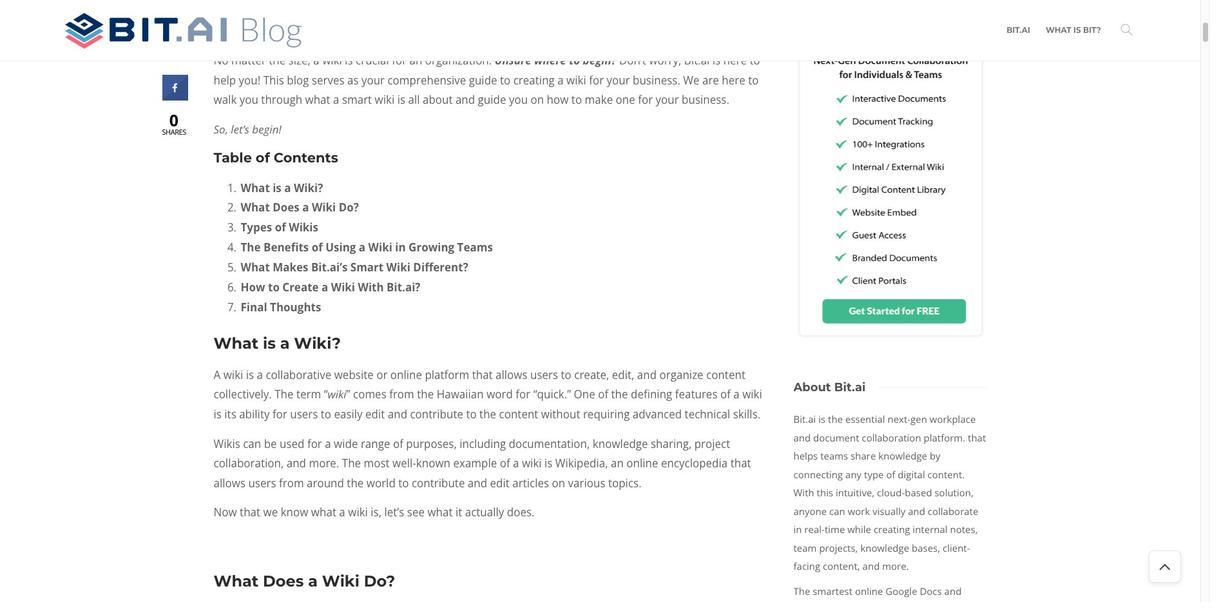 Task type: describe. For each thing, give the bounding box(es) containing it.
do? inside what is a wiki? what does a wiki do? types of wikis the benefits of using a wiki in growing teams what makes bit.ai's smart wiki different? how to create a wiki with bit.ai? final thoughts
[[339, 200, 359, 215]]

of right one at the left bottom of page
[[598, 387, 609, 402]]

features
[[676, 387, 718, 402]]

the down word
[[480, 407, 497, 422]]

table
[[214, 149, 252, 165]]

and down example at the bottom
[[468, 476, 488, 491]]

2 you from the left
[[509, 92, 528, 107]]

word
[[487, 387, 513, 402]]

thoughts
[[270, 300, 321, 315]]

about
[[794, 381, 832, 395]]

including
[[460, 436, 506, 451]]

with inside bit.ai is the essential next-gen workplace and document collaboration platform. that helps teams share knowledge by connecting any type of digital content. with this intuitive, cloud-based solution, anyone can work visually and collaborate in real-time while creating internal notes, team projects, knowledge bases, client- facing content, and more.
[[794, 486, 815, 499]]

begin?
[[583, 53, 617, 68]]

helps
[[794, 450, 818, 463]]

2 horizontal spatial your
[[656, 92, 679, 107]]

internal
[[913, 523, 948, 536]]

term
[[297, 387, 321, 402]]

more. inside wikis can be used for a wide range of purposes, including documentation, knowledge sharing, project collaboration, and more. the most well-known example of a wiki is wikipedia, an online encyclopedia that allows users from around the world to contribute and edit articles on various topics.
[[309, 456, 339, 471]]

wiki up serves
[[323, 53, 342, 68]]

as
[[348, 73, 359, 88]]

all
[[408, 92, 420, 107]]

1 horizontal spatial your
[[607, 73, 630, 88]]

bit?
[[1084, 25, 1102, 35]]

that inside bit.ai is the essential next-gen workplace and document collaboration platform. that helps teams share knowledge by connecting any type of digital content. with this intuitive, cloud-based solution, anyone can work visually and collaborate in real-time while creating internal notes, team projects, knowledge bases, client- facing content, and more.
[[969, 431, 987, 444]]

that inside a wiki is a collaborative website or online platform that allows users to create, edit, and organize content collectively. the term "
[[472, 367, 493, 382]]

of down begin!
[[256, 149, 270, 165]]

more. inside bit.ai is the essential next-gen workplace and document collaboration platform. that helps teams share knowledge by connecting any type of digital content. with this intuitive, cloud-based solution, anyone can work visually and collaborate in real-time while creating internal notes, team projects, knowledge bases, client- facing content, and more.
[[883, 560, 910, 573]]

teams
[[821, 450, 849, 463]]

is inside " comes from the hawaiian word for "quick." one of the defining features of a wiki is its ability for users to easily edit and contribute to the content without requiring advanced technical skills.
[[214, 407, 222, 422]]

of up bit.ai's
[[312, 240, 323, 255]]

from inside wikis can be used for a wide range of purposes, including documentation, knowledge sharing, project collaboration, and more. the most well-known example of a wiki is wikipedia, an online encyclopedia that allows users from around the world to contribute and edit articles on various topics.
[[279, 476, 304, 491]]

wiki right smart
[[375, 92, 395, 107]]

bit.ai inside don't worry, bit.ai is here to help you! this blog serves as your comprehensive guide to creating a wiki for your business. we are here to walk you through what a smart wiki is all about and guide you on how to make one for your business.
[[685, 53, 710, 68]]

of down the 'including'
[[500, 456, 510, 471]]

what for what is a wiki?
[[214, 334, 259, 353]]

collaboration,
[[214, 456, 284, 471]]

of up technical
[[721, 387, 731, 402]]

1 vertical spatial here
[[722, 73, 746, 88]]

essential
[[846, 413, 886, 426]]

world
[[367, 476, 396, 491]]

bit.ai?
[[387, 280, 421, 295]]

wiki inside " comes from the hawaiian word for "quick." one of the defining features of a wiki is its ability for users to easily edit and contribute to the content without requiring advanced technical skills.
[[743, 387, 763, 402]]

the inside what is a wiki? what does a wiki do? types of wikis the benefits of using a wiki in growing teams what makes bit.ai's smart wiki different? how to create a wiki with bit.ai? final thoughts
[[241, 240, 261, 255]]

for right ability in the bottom left of the page
[[273, 407, 287, 422]]

facing
[[794, 560, 821, 573]]

and right content,
[[863, 560, 880, 573]]

of inside bit.ai is the essential next-gen workplace and document collaboration platform. that helps teams share knowledge by connecting any type of digital content. with this intuitive, cloud-based solution, anyone can work visually and collaborate in real-time while creating internal notes, team projects, knowledge bases, client- facing content, and more.
[[887, 468, 896, 481]]

is up the "as"
[[345, 53, 353, 68]]

on inside wikis can be used for a wide range of purposes, including documentation, knowledge sharing, project collaboration, and more. the most well-known example of a wiki is wikipedia, an online encyclopedia that allows users from around the world to contribute and edit articles on various topics.
[[552, 476, 566, 491]]

team
[[794, 542, 817, 555]]

platform.
[[924, 431, 966, 444]]

advanced
[[633, 407, 682, 422]]

next-
[[888, 413, 911, 426]]

by
[[930, 450, 941, 463]]

is left all
[[398, 92, 406, 107]]

walk
[[214, 92, 237, 107]]

of up well-
[[393, 436, 404, 451]]

size,
[[289, 53, 311, 68]]

collaboration
[[862, 431, 922, 444]]

most
[[364, 456, 390, 471]]

creating inside bit.ai is the essential next-gen workplace and document collaboration platform. that helps teams share knowledge by connecting any type of digital content. with this intuitive, cloud-based solution, anyone can work visually and collaborate in real-time while creating internal notes, team projects, knowledge bases, client- facing content, and more.
[[874, 523, 911, 536]]

users inside wikis can be used for a wide range of purposes, including documentation, knowledge sharing, project collaboration, and more. the most well-known example of a wiki is wikipedia, an online encyclopedia that allows users from around the world to contribute and edit articles on various topics.
[[249, 476, 276, 491]]

what inside don't worry, bit.ai is here to help you! this blog serves as your comprehensive guide to creating a wiki for your business. we are here to walk you through what a smart wiki is all about and guide you on how to make one for your business.
[[305, 92, 331, 107]]

one
[[616, 92, 636, 107]]

connecting
[[794, 468, 844, 481]]

knowledge up 'digital'
[[879, 450, 928, 463]]

different?
[[414, 260, 469, 275]]

1 you from the left
[[240, 92, 259, 107]]

collaborate
[[928, 505, 979, 518]]

any
[[846, 468, 862, 481]]

wiki inside wikis can be used for a wide range of purposes, including documentation, knowledge sharing, project collaboration, and more. the most well-known example of a wiki is wikipedia, an online encyclopedia that allows users from around the world to contribute and edit articles on various topics.
[[522, 456, 542, 471]]

articles
[[513, 476, 549, 491]]

and inside the smartest online google docs and
[[945, 585, 962, 598]]

and inside " comes from the hawaiian word for "quick." one of the defining features of a wiki is its ability for users to easily edit and contribute to the content without requiring advanced technical skills.
[[388, 407, 408, 422]]

without
[[542, 407, 581, 422]]

teams
[[458, 240, 493, 255]]

matter
[[231, 53, 266, 68]]

comprehensive
[[388, 73, 466, 88]]

"
[[324, 387, 328, 402]]

is up are at the right top
[[713, 53, 721, 68]]

ability
[[239, 407, 270, 422]]

content inside a wiki is a collaborative website or online platform that allows users to create, edit, and organize content collectively. the term "
[[707, 367, 746, 382]]

0 horizontal spatial your
[[362, 73, 385, 88]]

type
[[865, 468, 884, 481]]

to inside what is a wiki? what does a wiki do? types of wikis the benefits of using a wiki in growing teams what makes bit.ai's smart wiki different? how to create a wiki with bit.ai? final thoughts
[[268, 280, 280, 295]]

types
[[241, 220, 272, 235]]

gen
[[911, 413, 928, 426]]

final
[[241, 300, 267, 315]]

comes
[[353, 387, 387, 402]]

now that we know what a wiki is, let's see what it actually does.
[[214, 505, 535, 520]]

based
[[905, 486, 933, 499]]

bit.ai inside bit.ai is the essential next-gen workplace and document collaboration platform. that helps teams share knowledge by connecting any type of digital content. with this intuitive, cloud-based solution, anyone can work visually and collaborate in real-time while creating internal notes, team projects, knowledge bases, client- facing content, and more.
[[794, 413, 817, 426]]

collectively.
[[214, 387, 272, 402]]

on inside don't worry, bit.ai is here to help you! this blog serves as your comprehensive guide to creating a wiki for your business. we are here to walk you through what a smart wiki is all about and guide you on how to make one for your business.
[[531, 92, 544, 107]]

1 horizontal spatial do?
[[364, 572, 395, 590]]

visually
[[873, 505, 906, 518]]

so, let's begin!
[[214, 122, 282, 137]]

online inside wikis can be used for a wide range of purposes, including documentation, knowledge sharing, project collaboration, and more. the most well-known example of a wiki is wikipedia, an online encyclopedia that allows users from around the world to contribute and edit articles on various topics.
[[627, 456, 659, 471]]

cloud-
[[878, 486, 906, 499]]

what for what does a wiki do?
[[214, 572, 259, 590]]

to inside a wiki is a collaborative website or online platform that allows users to create, edit, and organize content collectively. the term "
[[561, 367, 572, 382]]

around
[[307, 476, 344, 491]]

0 vertical spatial guide
[[469, 73, 498, 88]]

edit inside " comes from the hawaiian word for "quick." one of the defining features of a wiki is its ability for users to easily edit and contribute to the content without requiring advanced technical skills.
[[366, 407, 385, 422]]

edit inside wikis can be used for a wide range of purposes, including documentation, knowledge sharing, project collaboration, and more. the most well-known example of a wiki is wikipedia, an online encyclopedia that allows users from around the world to contribute and edit articles on various topics.
[[490, 476, 510, 491]]

hawaiian
[[437, 387, 484, 402]]

no matter the size, a wiki is crucial for an organization. unsure where to begin?
[[214, 53, 617, 68]]

purposes,
[[406, 436, 457, 451]]

known
[[416, 456, 451, 471]]

bit.ai left what is bit?
[[1007, 25, 1031, 35]]

a
[[214, 367, 221, 382]]

that inside wikis can be used for a wide range of purposes, including documentation, knowledge sharing, project collaboration, and more. the most well-known example of a wiki is wikipedia, an online encyclopedia that allows users from around the world to contribute and edit articles on various topics.
[[731, 456, 752, 471]]

website
[[334, 367, 374, 382]]

bases,
[[912, 542, 941, 555]]

document
[[814, 431, 860, 444]]

what for what is a wiki? what does a wiki do? types of wikis the benefits of using a wiki in growing teams what makes bit.ai's smart wiki different? how to create a wiki with bit.ai? final thoughts
[[241, 180, 270, 195]]

requiring
[[583, 407, 630, 422]]

knowledge down while
[[861, 542, 910, 555]]

for up the make
[[589, 73, 604, 88]]

we
[[263, 505, 278, 520]]

how
[[241, 280, 265, 295]]

know
[[281, 505, 308, 520]]

is inside wikis can be used for a wide range of purposes, including documentation, knowledge sharing, project collaboration, and more. the most well-known example of a wiki is wikipedia, an online encyclopedia that allows users from around the world to contribute and edit articles on various topics.
[[545, 456, 553, 471]]

and inside don't worry, bit.ai is here to help you! this blog serves as your comprehensive guide to creating a wiki for your business. we are here to walk you through what a smart wiki is all about and guide you on how to make one for your business.
[[456, 92, 475, 107]]

technical
[[685, 407, 731, 422]]

is down the final
[[263, 334, 276, 353]]

of up benefits
[[275, 220, 286, 235]]

bit.ai's
[[311, 260, 348, 275]]

wiki up "how"
[[567, 73, 587, 88]]

can inside wikis can be used for a wide range of purposes, including documentation, knowledge sharing, project collaboration, and more. the most well-known example of a wiki is wikipedia, an online encyclopedia that allows users from around the world to contribute and edit articles on various topics.
[[243, 436, 261, 451]]

magnifier image
[[1122, 24, 1133, 35]]

allows inside a wiki is a collaborative website or online platform that allows users to create, edit, and organize content collectively. the term "
[[496, 367, 528, 382]]

a inside a wiki is a collaborative website or online platform that allows users to create, edit, and organize content collectively. the term "
[[257, 367, 263, 382]]

serves
[[312, 73, 345, 88]]

real-
[[805, 523, 825, 536]]

content inside " comes from the hawaiian word for "quick." one of the defining features of a wiki is its ability for users to easily edit and contribute to the content without requiring advanced technical skills.
[[499, 407, 539, 422]]

1 horizontal spatial business.
[[682, 92, 730, 107]]

collaborative
[[266, 367, 332, 382]]

organization.
[[425, 53, 492, 68]]

smart
[[342, 92, 372, 107]]

what is bit?
[[1046, 25, 1102, 35]]

intuitive,
[[836, 486, 875, 499]]

an inside wikis can be used for a wide range of purposes, including documentation, knowledge sharing, project collaboration, and more. the most well-known example of a wiki is wikipedia, an online encyclopedia that allows users from around the world to contribute and edit articles on various topics.
[[611, 456, 624, 471]]

well-
[[393, 456, 416, 471]]

create
[[283, 280, 319, 295]]

project
[[695, 436, 731, 451]]

begin!
[[252, 122, 282, 137]]

the smartest online google docs and
[[794, 585, 983, 602]]



Task type: vqa. For each thing, say whether or not it's contained in the screenshot.
left Online
yes



Task type: locate. For each thing, give the bounding box(es) containing it.
for
[[392, 53, 407, 68], [589, 73, 604, 88], [638, 92, 653, 107], [516, 387, 531, 402], [273, 407, 287, 422], [308, 436, 322, 451]]

what is a wiki? what does a wiki do? types of wikis the benefits of using a wiki in growing teams what makes bit.ai's smart wiki different? how to create a wiki with bit.ai? final thoughts
[[241, 180, 493, 315]]

the inside the smartest online google docs and
[[794, 585, 811, 598]]

0 horizontal spatial users
[[249, 476, 276, 491]]

wikis
[[289, 220, 319, 235], [214, 436, 240, 451]]

share
[[851, 450, 877, 463]]

wiki? up collaborative
[[294, 334, 341, 353]]

your up one
[[607, 73, 630, 88]]

help
[[214, 73, 236, 88]]

"
[[347, 387, 351, 402]]

0 vertical spatial wikis
[[289, 220, 319, 235]]

1 vertical spatial users
[[290, 407, 318, 422]]

users down collaboration,
[[249, 476, 276, 491]]

is up document
[[819, 413, 826, 426]]

solution,
[[935, 486, 974, 499]]

encyclopedia
[[661, 456, 728, 471]]

1 vertical spatial more.
[[883, 560, 910, 573]]

for right one
[[638, 92, 653, 107]]

1 horizontal spatial you
[[509, 92, 528, 107]]

range
[[361, 436, 390, 451]]

where
[[535, 53, 567, 68]]

this
[[817, 486, 834, 499]]

what inside "link"
[[1046, 25, 1072, 35]]

on left "how"
[[531, 92, 544, 107]]

the left world
[[347, 476, 364, 491]]

0 vertical spatial creating
[[514, 73, 555, 88]]

wikis up benefits
[[289, 220, 319, 235]]

create,
[[575, 367, 610, 382]]

0 horizontal spatial an
[[410, 53, 423, 68]]

users down term
[[290, 407, 318, 422]]

wikis inside wikis can be used for a wide range of purposes, including documentation, knowledge sharing, project collaboration, and more. the most well-known example of a wiki is wikipedia, an online encyclopedia that allows users from around the world to contribute and edit articles on various topics.
[[214, 436, 240, 451]]

the inside a wiki is a collaborative website or online platform that allows users to create, edit, and organize content collectively. the term "
[[275, 387, 294, 402]]

0 vertical spatial in
[[395, 240, 406, 255]]

does
[[273, 200, 300, 215], [263, 572, 304, 590]]

1 vertical spatial content
[[499, 407, 539, 422]]

what for what is bit?
[[1046, 25, 1072, 35]]

it
[[456, 505, 463, 520]]

about bit.ai
[[794, 381, 866, 395]]

the down the platform on the left of the page
[[417, 387, 434, 402]]

1 horizontal spatial content
[[707, 367, 746, 382]]

is inside "link"
[[1074, 25, 1082, 35]]

the down wide
[[342, 456, 361, 471]]

example
[[454, 456, 497, 471]]

edit,
[[612, 367, 635, 382]]

1 vertical spatial does
[[263, 572, 304, 590]]

be
[[264, 436, 277, 451]]

what left it
[[428, 505, 453, 520]]

and up helps
[[794, 431, 811, 444]]

wikis up collaboration,
[[214, 436, 240, 451]]

wiki up the articles
[[522, 456, 542, 471]]

that left we
[[240, 505, 261, 520]]

the down types
[[241, 240, 261, 255]]

users inside a wiki is a collaborative website or online platform that allows users to create, edit, and organize content collectively. the term "
[[531, 367, 558, 382]]

what is a wiki?
[[214, 334, 341, 353]]

benefits
[[264, 240, 309, 255]]

the inside wikis can be used for a wide range of purposes, including documentation, knowledge sharing, project collaboration, and more. the most well-known example of a wiki is wikipedia, an online encyclopedia that allows users from around the world to contribute and edit articles on various topics.
[[347, 476, 364, 491]]

what
[[1046, 25, 1072, 35], [241, 180, 270, 195], [241, 200, 270, 215], [241, 260, 270, 275], [214, 334, 259, 353], [214, 572, 259, 590]]

let's right is,
[[385, 505, 405, 520]]

the inside wikis can be used for a wide range of purposes, including documentation, knowledge sharing, project collaboration, and more. the most well-known example of a wiki is wikipedia, an online encyclopedia that allows users from around the world to contribute and edit articles on various topics.
[[342, 456, 361, 471]]

documentation,
[[509, 436, 590, 451]]

0 horizontal spatial with
[[358, 280, 384, 295]]

let's right so,
[[231, 122, 249, 137]]

0 vertical spatial allows
[[496, 367, 528, 382]]

bit.ai link
[[1007, 8, 1031, 53]]

knowledge down "requiring"
[[593, 436, 648, 451]]

content up features at the right of the page
[[707, 367, 746, 382]]

creating inside don't worry, bit.ai is here to help you! this blog serves as your comprehensive guide to creating a wiki for your business. we are here to walk you through what a smart wiki is all about and guide you on how to make one for your business.
[[514, 73, 555, 88]]

knowledge inside wikis can be used for a wide range of purposes, including documentation, knowledge sharing, project collaboration, and more. the most well-known example of a wiki is wikipedia, an online encyclopedia that allows users from around the world to contribute and edit articles on various topics.
[[593, 436, 648, 451]]

0 horizontal spatial can
[[243, 436, 261, 451]]

projects,
[[820, 542, 859, 555]]

"quick."
[[534, 387, 571, 402]]

1 vertical spatial wikis
[[214, 436, 240, 451]]

0 vertical spatial users
[[531, 367, 558, 382]]

wiki? down contents
[[294, 180, 323, 195]]

0 horizontal spatial you
[[240, 92, 259, 107]]

content down word
[[499, 407, 539, 422]]

from right comes
[[390, 387, 414, 402]]

using
[[326, 240, 356, 255]]

guide down organization.
[[469, 73, 498, 88]]

contribute up purposes,
[[410, 407, 464, 422]]

allows down collaboration,
[[214, 476, 246, 491]]

does inside what is a wiki? what does a wiki do? types of wikis the benefits of using a wiki in growing teams what makes bit.ai's smart wiki different? how to create a wiki with bit.ai? final thoughts
[[273, 200, 300, 215]]

1 vertical spatial guide
[[478, 92, 507, 107]]

a inside " comes from the hawaiian word for "quick." one of the defining features of a wiki is its ability for users to easily edit and contribute to the content without requiring advanced technical skills.
[[734, 387, 740, 402]]

with up anyone
[[794, 486, 815, 499]]

1 horizontal spatial on
[[552, 476, 566, 491]]

edit
[[366, 407, 385, 422], [490, 476, 510, 491]]

1 horizontal spatial more.
[[883, 560, 910, 573]]

0 horizontal spatial from
[[279, 476, 304, 491]]

an up comprehensive at the left
[[410, 53, 423, 68]]

this
[[263, 73, 284, 88]]

about
[[423, 92, 453, 107]]

we
[[684, 73, 700, 88]]

wiki inside a wiki is a collaborative website or online platform that allows users to create, edit, and organize content collectively. the term "
[[224, 367, 243, 382]]

with down the smart
[[358, 280, 384, 295]]

0 vertical spatial let's
[[231, 122, 249, 137]]

business.
[[633, 73, 681, 88], [682, 92, 730, 107]]

from
[[390, 387, 414, 402], [279, 476, 304, 491]]

what right know
[[311, 505, 337, 520]]

0 vertical spatial from
[[390, 387, 414, 402]]

used
[[280, 436, 305, 451]]

1 horizontal spatial creating
[[874, 523, 911, 536]]

1 vertical spatial with
[[794, 486, 815, 499]]

platform
[[425, 367, 470, 382]]

and down based on the bottom
[[909, 505, 926, 518]]

smart
[[351, 260, 384, 275]]

from up know
[[279, 476, 304, 491]]

wiki left is,
[[348, 505, 368, 520]]

can up time
[[830, 505, 846, 518]]

an up topics.
[[611, 456, 624, 471]]

blog
[[287, 73, 309, 88]]

1 vertical spatial online
[[627, 456, 659, 471]]

can inside bit.ai is the essential next-gen workplace and document collaboration platform. that helps teams share knowledge by connecting any type of digital content. with this intuitive, cloud-based solution, anyone can work visually and collaborate in real-time while creating internal notes, team projects, knowledge bases, client- facing content, and more.
[[830, 505, 846, 518]]

and inside a wiki is a collaborative website or online platform that allows users to create, edit, and organize content collectively. the term "
[[638, 367, 657, 382]]

0 vertical spatial an
[[410, 53, 423, 68]]

0 vertical spatial on
[[531, 92, 544, 107]]

the down collaborative
[[275, 387, 294, 402]]

1 vertical spatial business.
[[682, 92, 730, 107]]

on
[[531, 92, 544, 107], [552, 476, 566, 491]]

and up defining
[[638, 367, 657, 382]]

in left real- in the right bottom of the page
[[794, 523, 802, 536]]

0 shares
[[162, 109, 186, 137]]

for right used
[[308, 436, 322, 451]]

1 vertical spatial an
[[611, 456, 624, 471]]

0 vertical spatial online
[[391, 367, 422, 382]]

creating down visually at right
[[874, 523, 911, 536]]

allows inside wikis can be used for a wide range of purposes, including documentation, knowledge sharing, project collaboration, and more. the most well-known example of a wiki is wikipedia, an online encyclopedia that allows users from around the world to contribute and edit articles on various topics.
[[214, 476, 246, 491]]

a
[[314, 53, 320, 68], [558, 73, 564, 88], [333, 92, 339, 107], [284, 180, 291, 195], [303, 200, 309, 215], [359, 240, 366, 255], [322, 280, 328, 295], [280, 334, 290, 353], [257, 367, 263, 382], [734, 387, 740, 402], [325, 436, 331, 451], [513, 456, 519, 471], [339, 505, 345, 520], [308, 572, 318, 590]]

0 vertical spatial does
[[273, 200, 300, 215]]

from inside " comes from the hawaiian word for "quick." one of the defining features of a wiki is its ability for users to easily edit and contribute to the content without requiring advanced technical skills.
[[390, 387, 414, 402]]

bit.ai up essential
[[835, 381, 866, 395]]

1 vertical spatial on
[[552, 476, 566, 491]]

0 vertical spatial edit
[[366, 407, 385, 422]]

organize
[[660, 367, 704, 382]]

0 vertical spatial do?
[[339, 200, 359, 215]]

more. up google
[[883, 560, 910, 573]]

1 horizontal spatial in
[[794, 523, 802, 536]]

wiki up easily
[[328, 387, 347, 402]]

is inside what is a wiki? what does a wiki do? types of wikis the benefits of using a wiki in growing teams what makes bit.ai's smart wiki different? how to create a wiki with bit.ai? final thoughts
[[273, 180, 282, 195]]

contribute inside wikis can be used for a wide range of purposes, including documentation, knowledge sharing, project collaboration, and more. the most well-known example of a wiki is wikipedia, an online encyclopedia that allows users from around the world to contribute and edit articles on various topics.
[[412, 476, 465, 491]]

0 vertical spatial with
[[358, 280, 384, 295]]

edit down comes
[[366, 407, 385, 422]]

bit blog image
[[60, 10, 312, 52]]

anyone
[[794, 505, 827, 518]]

1 horizontal spatial can
[[830, 505, 846, 518]]

wiki
[[312, 200, 336, 215], [369, 240, 393, 255], [387, 260, 411, 275], [331, 280, 355, 295], [322, 572, 360, 590]]

0 horizontal spatial online
[[391, 367, 422, 382]]

of
[[256, 149, 270, 165], [275, 220, 286, 235], [312, 240, 323, 255], [598, 387, 609, 402], [721, 387, 731, 402], [393, 436, 404, 451], [500, 456, 510, 471], [887, 468, 896, 481]]

with inside what is a wiki? what does a wiki do? types of wikis the benefits of using a wiki in growing teams what makes bit.ai's smart wiki different? how to create a wiki with bit.ai? final thoughts
[[358, 280, 384, 295]]

0 horizontal spatial do?
[[339, 200, 359, 215]]

business. down worry,
[[633, 73, 681, 88]]

sharing,
[[651, 436, 692, 451]]

the inside bit.ai is the essential next-gen workplace and document collaboration platform. that helps teams share knowledge by connecting any type of digital content. with this intuitive, cloud-based solution, anyone can work visually and collaborate in real-time while creating internal notes, team projects, knowledge bases, client- facing content, and more.
[[829, 413, 843, 426]]

contribute inside " comes from the hawaiian word for "quick." one of the defining features of a wiki is its ability for users to easily edit and contribute to the content without requiring advanced technical skills.
[[410, 407, 464, 422]]

1 horizontal spatial from
[[390, 387, 414, 402]]

to inside wikis can be used for a wide range of purposes, including documentation, knowledge sharing, project collaboration, and more. the most well-known example of a wiki is wikipedia, an online encyclopedia that allows users from around the world to contribute and edit articles on various topics.
[[399, 476, 409, 491]]

1 horizontal spatial wikis
[[289, 220, 319, 235]]

in left the growing
[[395, 240, 406, 255]]

users up "quick."
[[531, 367, 558, 382]]

0 vertical spatial business.
[[633, 73, 681, 88]]

client-
[[943, 542, 971, 555]]

more. up around
[[309, 456, 339, 471]]

for right word
[[516, 387, 531, 402]]

1 horizontal spatial users
[[290, 407, 318, 422]]

2 vertical spatial online
[[856, 585, 884, 598]]

your down the crucial
[[362, 73, 385, 88]]

various
[[568, 476, 606, 491]]

its
[[225, 407, 236, 422]]

can
[[243, 436, 261, 451], [830, 505, 846, 518]]

online inside a wiki is a collaborative website or online platform that allows users to create, edit, and organize content collectively. the term "
[[391, 367, 422, 382]]

the down facing
[[794, 585, 811, 598]]

your
[[362, 73, 385, 88], [607, 73, 630, 88], [656, 92, 679, 107]]

1 vertical spatial can
[[830, 505, 846, 518]]

1 vertical spatial wiki?
[[294, 334, 341, 353]]

wiki right "a"
[[224, 367, 243, 382]]

1 vertical spatial creating
[[874, 523, 911, 536]]

1 horizontal spatial let's
[[385, 505, 405, 520]]

wikis inside what is a wiki? what does a wiki do? types of wikis the benefits of using a wiki in growing teams what makes bit.ai's smart wiki different? how to create a wiki with bit.ai? final thoughts
[[289, 220, 319, 235]]

0 horizontal spatial content
[[499, 407, 539, 422]]

contribute down known
[[412, 476, 465, 491]]

wiki? for what is a wiki? what does a wiki do? types of wikis the benefits of using a wiki in growing teams what makes bit.ai's smart wiki different? how to create a wiki with bit.ai? final thoughts
[[294, 180, 323, 195]]

is inside bit.ai is the essential next-gen workplace and document collaboration platform. that helps teams share knowledge by connecting any type of digital content. with this intuitive, cloud-based solution, anyone can work visually and collaborate in real-time while creating internal notes, team projects, knowledge bases, client- facing content, and more.
[[819, 413, 826, 426]]

2 horizontal spatial online
[[856, 585, 884, 598]]

makes
[[273, 260, 309, 275]]

online up topics.
[[627, 456, 659, 471]]

0 horizontal spatial creating
[[514, 73, 555, 88]]

online right or
[[391, 367, 422, 382]]

your down worry,
[[656, 92, 679, 107]]

1 horizontal spatial edit
[[490, 476, 510, 491]]

what does a wiki do?
[[214, 572, 395, 590]]

wiki?
[[294, 180, 323, 195], [294, 334, 341, 353]]

defining
[[631, 387, 673, 402]]

guide down unsure
[[478, 92, 507, 107]]

on right the articles
[[552, 476, 566, 491]]

is up collectively.
[[246, 367, 254, 382]]

users inside " comes from the hawaiian word for "quick." one of the defining features of a wiki is its ability for users to easily edit and contribute to the content without requiring advanced technical skills.
[[290, 407, 318, 422]]

that right 'encyclopedia'
[[731, 456, 752, 471]]

0 vertical spatial content
[[707, 367, 746, 382]]

and
[[456, 92, 475, 107], [638, 367, 657, 382], [388, 407, 408, 422], [794, 431, 811, 444], [287, 456, 306, 471], [468, 476, 488, 491], [909, 505, 926, 518], [863, 560, 880, 573], [945, 585, 962, 598]]

in inside bit.ai is the essential next-gen workplace and document collaboration platform. that helps teams share knowledge by connecting any type of digital content. with this intuitive, cloud-based solution, anyone can work visually and collaborate in real-time while creating internal notes, team projects, knowledge bases, client- facing content, and more.
[[794, 523, 802, 536]]

bit.ai up we
[[685, 53, 710, 68]]

one
[[574, 387, 596, 402]]

0 horizontal spatial business.
[[633, 73, 681, 88]]

0 vertical spatial wiki?
[[294, 180, 323, 195]]

wiki up the skills.
[[743, 387, 763, 402]]

content.
[[928, 468, 965, 481]]

the up this at the top left of the page
[[269, 53, 286, 68]]

1 vertical spatial allows
[[214, 476, 246, 491]]

wiki? for what is a wiki?
[[294, 334, 341, 353]]

online left google
[[856, 585, 884, 598]]

you left "how"
[[509, 92, 528, 107]]

while
[[848, 523, 872, 536]]

that up word
[[472, 367, 493, 382]]

0 horizontal spatial edit
[[366, 407, 385, 422]]

content,
[[823, 560, 861, 573]]

0 vertical spatial more.
[[309, 456, 339, 471]]

and up 'range'
[[388, 407, 408, 422]]

the
[[241, 240, 261, 255], [275, 387, 294, 402], [342, 456, 361, 471], [794, 585, 811, 598]]

2 vertical spatial users
[[249, 476, 276, 491]]

1 horizontal spatial online
[[627, 456, 659, 471]]

and down used
[[287, 456, 306, 471]]

1 vertical spatial let's
[[385, 505, 405, 520]]

for inside wikis can be used for a wide range of purposes, including documentation, knowledge sharing, project collaboration, and more. the most well-known example of a wiki is wikipedia, an online encyclopedia that allows users from around the world to contribute and edit articles on various topics.
[[308, 436, 322, 451]]

no
[[214, 53, 229, 68]]

1 horizontal spatial with
[[794, 486, 815, 499]]

0 vertical spatial contribute
[[410, 407, 464, 422]]

is inside a wiki is a collaborative website or online platform that allows users to create, edit, and organize content collectively. the term "
[[246, 367, 254, 382]]

the down edit,
[[612, 387, 628, 402]]

wide
[[334, 436, 358, 451]]

easily
[[334, 407, 363, 422]]

1 horizontal spatial an
[[611, 456, 624, 471]]

1 horizontal spatial allows
[[496, 367, 528, 382]]

is down table of contents
[[273, 180, 282, 195]]

shares
[[162, 127, 186, 137]]

what down serves
[[305, 92, 331, 107]]

allows up word
[[496, 367, 528, 382]]

0 horizontal spatial in
[[395, 240, 406, 255]]

contribute
[[410, 407, 464, 422], [412, 476, 465, 491]]

1 vertical spatial do?
[[364, 572, 395, 590]]

now
[[214, 505, 237, 520]]

what is bit? link
[[1046, 8, 1102, 53]]

more.
[[309, 456, 339, 471], [883, 560, 910, 573]]

2 horizontal spatial users
[[531, 367, 558, 382]]

online inside the smartest online google docs and
[[856, 585, 884, 598]]

creating down where
[[514, 73, 555, 88]]

0 horizontal spatial let's
[[231, 122, 249, 137]]

crucial
[[356, 53, 389, 68]]

in inside what is a wiki? what does a wiki do? types of wikis the benefits of using a wiki in growing teams what makes bit.ai's smart wiki different? how to create a wiki with bit.ai? final thoughts
[[395, 240, 406, 255]]

is left bit?
[[1074, 25, 1082, 35]]

or
[[377, 367, 388, 382]]

0 vertical spatial can
[[243, 436, 261, 451]]

1 vertical spatial contribute
[[412, 476, 465, 491]]

content
[[707, 367, 746, 382], [499, 407, 539, 422]]

0 horizontal spatial allows
[[214, 476, 246, 491]]

bit.ai down "about"
[[794, 413, 817, 426]]

that down workplace
[[969, 431, 987, 444]]

0 horizontal spatial wikis
[[214, 436, 240, 451]]

1 vertical spatial in
[[794, 523, 802, 536]]

wiki? inside what is a wiki? what does a wiki do? types of wikis the benefits of using a wiki in growing teams what makes bit.ai's smart wiki different? how to create a wiki with bit.ai? final thoughts
[[294, 180, 323, 195]]

business. down are at the right top
[[682, 92, 730, 107]]

bit.ai
[[1007, 25, 1031, 35], [685, 53, 710, 68], [835, 381, 866, 395], [794, 413, 817, 426]]

for right the crucial
[[392, 53, 407, 68]]

1 vertical spatial edit
[[490, 476, 510, 491]]

0 horizontal spatial more.
[[309, 456, 339, 471]]

0 vertical spatial here
[[724, 53, 747, 68]]

of right type
[[887, 468, 896, 481]]

1 vertical spatial from
[[279, 476, 304, 491]]

wikipedia,
[[556, 456, 608, 471]]

0 horizontal spatial on
[[531, 92, 544, 107]]

the up document
[[829, 413, 843, 426]]

does.
[[507, 505, 535, 520]]

is down documentation,
[[545, 456, 553, 471]]



